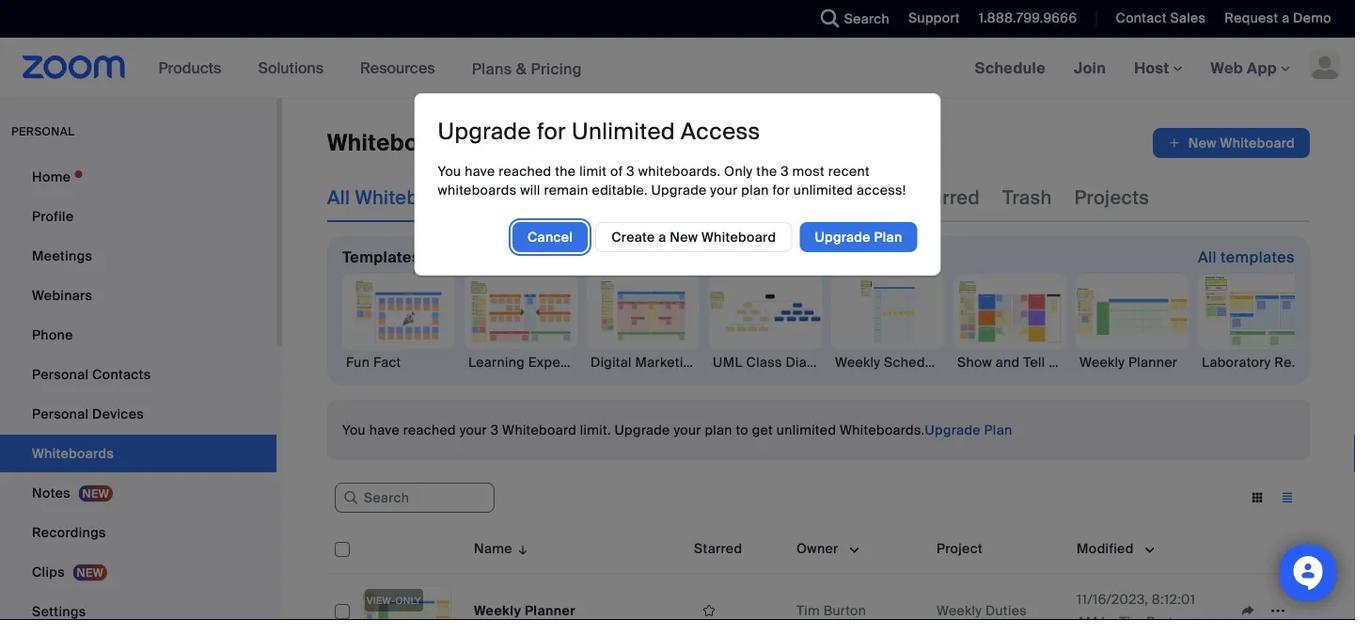 Task type: vqa. For each thing, say whether or not it's contained in the screenshot.
the right image
no



Task type: describe. For each thing, give the bounding box(es) containing it.
1 horizontal spatial 3
[[627, 162, 635, 180]]

upgrade down shared with me
[[815, 228, 871, 245]]

limit
[[580, 162, 607, 180]]

meetings
[[32, 247, 92, 264]]

experience
[[528, 353, 601, 371]]

by
[[1102, 613, 1117, 620]]

1.888.799.9666
[[979, 9, 1078, 27]]

only
[[724, 162, 753, 180]]

digital marketing canvas element
[[587, 353, 751, 372]]

1 vertical spatial plan
[[705, 421, 733, 438]]

editable.
[[592, 181, 648, 198]]

support
[[909, 9, 960, 27]]

0 horizontal spatial 3
[[491, 421, 499, 438]]

profile
[[32, 207, 74, 225]]

0 vertical spatial for
[[537, 117, 566, 146]]

all whiteboards
[[327, 185, 470, 209]]

you for you have reached the limit of 3 whiteboards. only the 3 most recent whiteboards will remain editable. upgrade your plan for unlimited access!
[[438, 162, 461, 180]]

tim inside 11/16/2023, 8:12:01 am by tim burton
[[1120, 613, 1144, 620]]

unlimited inside you have reached the limit of 3 whiteboards. only the 3 most recent whiteboards will remain editable. upgrade your plan for unlimited access!
[[794, 181, 854, 198]]

digital
[[591, 353, 632, 371]]

banner containing schedule
[[0, 38, 1356, 99]]

application containing upgrade for unlimited access
[[0, 0, 1356, 620]]

personal contacts link
[[0, 356, 277, 393]]

webinars
[[32, 286, 92, 304]]

upgrade inside you have reached the limit of 3 whiteboards. only the 3 most recent whiteboards will remain editable. upgrade your plan for unlimited access!
[[652, 181, 707, 198]]

your inside you have reached the limit of 3 whiteboards. only the 3 most recent whiteboards will remain editable. upgrade your plan for unlimited access!
[[711, 181, 738, 198]]

create a new whiteboard
[[612, 228, 777, 245]]

home
[[32, 168, 71, 185]]

recent
[[493, 185, 558, 209]]

1 horizontal spatial upgrade plan button
[[925, 415, 1013, 445]]

recordings
[[32, 524, 106, 541]]

digital marketing canvas button
[[587, 274, 751, 372]]

a for demo
[[1283, 9, 1290, 27]]

weekly inside 'element'
[[835, 353, 881, 371]]

limit.
[[580, 421, 611, 438]]

fun
[[346, 353, 370, 371]]

0 horizontal spatial burton
[[824, 602, 867, 619]]

home link
[[0, 158, 277, 196]]

2 horizontal spatial 3
[[781, 162, 789, 180]]

all for all whiteboards
[[327, 185, 350, 209]]

unlimited
[[572, 117, 675, 146]]

learning
[[469, 353, 525, 371]]

you have reached the limit of 3 whiteboards. only the 3 most recent whiteboards will remain editable. upgrade your plan for unlimited access!
[[438, 162, 907, 198]]

with inside button
[[1049, 353, 1075, 371]]

have for you have reached the limit of 3 whiteboards. only the 3 most recent whiteboards will remain editable. upgrade your plan for unlimited access!
[[465, 162, 495, 180]]

diagram
[[786, 353, 840, 371]]

templates
[[342, 247, 420, 267]]

1 the from the left
[[555, 162, 576, 180]]

plan inside 'button'
[[875, 228, 903, 245]]

product information navigation
[[145, 38, 596, 99]]

learning experience canvas element
[[465, 353, 652, 372]]

profile link
[[0, 198, 277, 235]]

laboratory report button
[[1199, 274, 1319, 372]]

11/16/2023, 8:12:01 am by tim burton
[[1077, 590, 1196, 620]]

view-only
[[367, 594, 421, 606]]

you have reached your 3 whiteboard limit. upgrade your plan to get unlimited whiteboards. upgrade plan
[[342, 421, 1013, 438]]

&
[[516, 59, 527, 78]]

join link
[[1060, 38, 1121, 98]]

request
[[1225, 9, 1279, 27]]

recent
[[829, 162, 870, 180]]

with inside tabs of all whiteboard page tab list
[[820, 185, 857, 209]]

2 the from the left
[[757, 162, 778, 180]]

clips link
[[0, 553, 277, 591]]

marketing
[[636, 353, 700, 371]]

project
[[937, 540, 983, 557]]

meetings navigation
[[961, 38, 1356, 99]]

burton inside 11/16/2023, 8:12:01 am by tim burton
[[1147, 613, 1190, 620]]

upgrade for unlimited access dialog
[[414, 93, 941, 276]]

all templates
[[1199, 247, 1296, 267]]

notes
[[32, 484, 71, 501]]

uml class diagram element
[[709, 353, 840, 372]]

contact sales
[[1116, 9, 1207, 27]]

planner inside application
[[525, 602, 576, 619]]

weekly schedule button
[[832, 274, 945, 372]]

all for all templates
[[1199, 247, 1217, 267]]

1 vertical spatial whiteboard
[[502, 421, 577, 438]]

modified
[[1077, 540, 1134, 557]]

canvas for learning experience canvas
[[605, 353, 652, 371]]

contact sales link up join
[[1102, 0, 1211, 38]]

shared
[[750, 185, 815, 209]]

0 horizontal spatial your
[[460, 421, 487, 438]]

whiteboards inside application
[[327, 128, 468, 158]]

upgrade plan button inside the upgrade for unlimited access dialog
[[800, 222, 918, 252]]

weekly duties
[[937, 602, 1027, 619]]

my
[[580, 185, 607, 209]]

name
[[474, 540, 513, 557]]

demo
[[1294, 9, 1332, 27]]

personal devices link
[[0, 395, 277, 433]]

upgrade up whiteboards
[[438, 117, 531, 146]]

contacts
[[92, 366, 151, 383]]

personal for personal contacts
[[32, 366, 89, 383]]

grid mode, not selected image
[[1243, 489, 1273, 506]]

view-
[[367, 594, 396, 606]]

1 horizontal spatial your
[[674, 421, 702, 438]]

trash
[[1003, 185, 1052, 209]]

1 horizontal spatial plan
[[985, 421, 1013, 438]]

tell
[[1024, 353, 1046, 371]]

weekly planner element
[[1076, 353, 1189, 372]]

zoom logo image
[[23, 56, 126, 79]]

will
[[520, 181, 541, 198]]

clips
[[32, 563, 65, 581]]

show
[[958, 353, 993, 371]]

class
[[747, 353, 783, 371]]

weekly schedule element
[[832, 353, 945, 372]]

a for new
[[659, 228, 667, 245]]

fact
[[373, 353, 401, 371]]

request a demo
[[1225, 9, 1332, 27]]

uml class diagram
[[713, 353, 840, 371]]

8:12:01
[[1152, 590, 1196, 608]]

phone link
[[0, 316, 277, 354]]

list mode, selected image
[[1273, 489, 1303, 506]]

notes link
[[0, 474, 277, 512]]

tabs of all whiteboard page tab list
[[327, 173, 1150, 222]]

access
[[681, 117, 761, 146]]

upgrade for unlimited access
[[438, 117, 761, 146]]

weekly planner inside button
[[1080, 353, 1178, 371]]

cancel
[[528, 228, 573, 245]]

meetings link
[[0, 237, 277, 275]]



Task type: locate. For each thing, give the bounding box(es) containing it.
1 horizontal spatial tim
[[1120, 613, 1144, 620]]

0 vertical spatial you
[[438, 162, 461, 180]]

fun fact button
[[342, 274, 455, 372]]

have for you have reached your 3 whiteboard limit. upgrade your plan to get unlimited whiteboards. upgrade plan
[[369, 421, 400, 438]]

laboratory
[[1202, 353, 1272, 371]]

arrow down image
[[513, 537, 530, 560]]

all templates button
[[1199, 242, 1296, 272]]

you for you have reached your 3 whiteboard limit. upgrade your plan to get unlimited whiteboards. upgrade plan
[[342, 421, 366, 438]]

application
[[0, 0, 1356, 620], [327, 524, 1311, 620], [694, 597, 782, 620]]

0 vertical spatial personal
[[32, 366, 89, 383]]

tim right the by
[[1120, 613, 1144, 620]]

have
[[465, 162, 495, 180], [369, 421, 400, 438]]

personal contacts
[[32, 366, 151, 383]]

canvas
[[605, 353, 652, 371], [703, 353, 751, 371]]

0 vertical spatial with
[[820, 185, 857, 209]]

1.888.799.9666 button up schedule link at the top right
[[979, 9, 1078, 27]]

0 horizontal spatial you
[[342, 421, 366, 438]]

2 horizontal spatial a
[[1283, 9, 1290, 27]]

pricing
[[531, 59, 582, 78]]

uml class diagram button
[[709, 274, 840, 372]]

reached
[[499, 162, 552, 180], [403, 421, 456, 438]]

personal inside the personal contacts link
[[32, 366, 89, 383]]

you
[[438, 162, 461, 180], [342, 421, 366, 438]]

contact
[[1116, 9, 1167, 27]]

1 vertical spatial have
[[369, 421, 400, 438]]

starred
[[913, 185, 980, 209], [694, 540, 743, 557]]

0 vertical spatial upgrade plan button
[[800, 222, 918, 252]]

your down only
[[711, 181, 738, 198]]

schedule inside meetings navigation
[[975, 58, 1046, 78]]

your
[[711, 181, 738, 198], [460, 421, 487, 438], [674, 421, 702, 438]]

2 canvas from the left
[[703, 353, 751, 371]]

plan down and
[[985, 421, 1013, 438]]

0 horizontal spatial a
[[659, 228, 667, 245]]

banner
[[0, 38, 1356, 99]]

plans & pricing link
[[472, 59, 582, 78], [472, 59, 582, 78]]

duties
[[986, 602, 1027, 619]]

0 horizontal spatial upgrade plan button
[[800, 222, 918, 252]]

2 horizontal spatial your
[[711, 181, 738, 198]]

planner down the arrow down "icon"
[[525, 602, 576, 619]]

all inside all templates button
[[1199, 247, 1217, 267]]

personal
[[11, 124, 75, 139]]

2 personal from the top
[[32, 405, 89, 422]]

0 horizontal spatial plan
[[705, 421, 733, 438]]

have up whiteboards
[[465, 162, 495, 180]]

whiteboards down whiteboards.
[[612, 185, 727, 209]]

1 vertical spatial a
[[659, 228, 667, 245]]

0 vertical spatial have
[[465, 162, 495, 180]]

0 vertical spatial reached
[[499, 162, 552, 180]]

1.888.799.9666 button up join
[[965, 0, 1082, 38]]

report
[[1275, 353, 1319, 371]]

owner
[[797, 540, 839, 557]]

all up templates
[[327, 185, 350, 209]]

plan down me
[[875, 228, 903, 245]]

only
[[396, 594, 421, 606]]

0 horizontal spatial canvas
[[605, 353, 652, 371]]

1 horizontal spatial canvas
[[703, 353, 751, 371]]

tim down owner
[[797, 602, 820, 619]]

1 vertical spatial you
[[342, 421, 366, 438]]

1 personal from the top
[[32, 366, 89, 383]]

a left "demo"
[[1283, 9, 1290, 27]]

create a new whiteboard button
[[596, 222, 793, 252]]

upgrade right limit.
[[615, 421, 671, 438]]

planner right twist
[[1129, 353, 1178, 371]]

plan
[[742, 181, 769, 198], [705, 421, 733, 438]]

1 horizontal spatial the
[[757, 162, 778, 180]]

new
[[670, 228, 698, 245]]

learning experience canvas button
[[465, 274, 652, 372]]

whiteboard left limit.
[[502, 421, 577, 438]]

upgrade down whiteboards.
[[652, 181, 707, 198]]

sales
[[1171, 9, 1207, 27]]

1 vertical spatial upgrade plan button
[[925, 415, 1013, 445]]

weekly
[[835, 353, 881, 371], [1080, 353, 1126, 371], [474, 602, 522, 619], [937, 602, 982, 619]]

have down fact in the bottom of the page
[[369, 421, 400, 438]]

1 horizontal spatial have
[[465, 162, 495, 180]]

plan left to
[[705, 421, 733, 438]]

1 vertical spatial planner
[[525, 602, 576, 619]]

with
[[820, 185, 857, 209], [1049, 353, 1075, 371]]

weekly schedule
[[835, 353, 945, 371]]

all inside tabs of all whiteboard page tab list
[[327, 185, 350, 209]]

1 vertical spatial all
[[1199, 247, 1217, 267]]

with down recent
[[820, 185, 857, 209]]

fun fact element
[[342, 353, 455, 372]]

contact sales link
[[1102, 0, 1211, 38], [1116, 9, 1207, 27]]

cancel button
[[513, 222, 588, 252]]

of
[[611, 162, 623, 180]]

personal down personal contacts
[[32, 405, 89, 422]]

personal menu menu
[[0, 158, 277, 620]]

1 vertical spatial unlimited
[[777, 421, 837, 438]]

schedule inside 'element'
[[884, 353, 945, 371]]

to
[[736, 421, 749, 438]]

Search text field
[[335, 483, 495, 513]]

0 vertical spatial schedule
[[975, 58, 1046, 78]]

starred inside tabs of all whiteboard page tab list
[[913, 185, 980, 209]]

2 vertical spatial a
[[1079, 353, 1087, 371]]

1 horizontal spatial weekly planner
[[1080, 353, 1178, 371]]

0 horizontal spatial starred
[[694, 540, 743, 557]]

0 vertical spatial starred
[[913, 185, 980, 209]]

devices
[[92, 405, 144, 422]]

personal for personal devices
[[32, 405, 89, 422]]

0 horizontal spatial schedule
[[884, 353, 945, 371]]

1 horizontal spatial schedule
[[975, 58, 1046, 78]]

whiteboard
[[702, 228, 777, 245], [502, 421, 577, 438]]

you up whiteboards
[[438, 162, 461, 180]]

fun fact
[[346, 353, 401, 371]]

you inside you have reached the limit of 3 whiteboards. only the 3 most recent whiteboards will remain editable. upgrade your plan for unlimited access!
[[438, 162, 461, 180]]

1 horizontal spatial a
[[1079, 353, 1087, 371]]

1 horizontal spatial starred
[[913, 185, 980, 209]]

0 vertical spatial plan
[[875, 228, 903, 245]]

0 horizontal spatial weekly planner
[[474, 602, 576, 619]]

with right "tell"
[[1049, 353, 1075, 371]]

0 horizontal spatial for
[[537, 117, 566, 146]]

the up the remain
[[555, 162, 576, 180]]

show and tell with a twist element
[[954, 353, 1123, 372]]

for inside you have reached the limit of 3 whiteboards. only the 3 most recent whiteboards will remain editable. upgrade your plan for unlimited access!
[[773, 181, 790, 198]]

0 vertical spatial all
[[327, 185, 350, 209]]

all
[[327, 185, 350, 209], [1199, 247, 1217, 267]]

whiteboards up templates
[[355, 185, 470, 209]]

show and tell with a twist button
[[954, 274, 1123, 372]]

uml
[[713, 353, 743, 371]]

laboratory report element
[[1199, 353, 1319, 372]]

a
[[1283, 9, 1290, 27], [659, 228, 667, 245], [1079, 353, 1087, 371]]

weekly planner
[[1080, 353, 1178, 371], [474, 602, 576, 619]]

whiteboards
[[438, 181, 517, 198]]

me
[[862, 185, 890, 209]]

1 vertical spatial personal
[[32, 405, 89, 422]]

whiteboards for all
[[355, 185, 470, 209]]

request a demo link
[[1211, 0, 1356, 38], [1225, 9, 1332, 27]]

most
[[793, 162, 825, 180]]

3 right of
[[627, 162, 635, 180]]

your left to
[[674, 421, 702, 438]]

0 horizontal spatial plan
[[875, 228, 903, 245]]

whiteboards for my
[[612, 185, 727, 209]]

burton down 8:12:01
[[1147, 613, 1190, 620]]

a inside create a new whiteboard button
[[659, 228, 667, 245]]

a inside show and tell with a twist element
[[1079, 353, 1087, 371]]

1 horizontal spatial with
[[1049, 353, 1075, 371]]

1 horizontal spatial for
[[773, 181, 790, 198]]

plan inside you have reached the limit of 3 whiteboards. only the 3 most recent whiteboards will remain editable. upgrade your plan for unlimited access!
[[742, 181, 769, 198]]

canvas inside learning experience canvas element
[[605, 353, 652, 371]]

canvas inside digital marketing canvas element
[[703, 353, 751, 371]]

whiteboard inside button
[[702, 228, 777, 245]]

recordings link
[[0, 514, 277, 551]]

0 vertical spatial plan
[[742, 181, 769, 198]]

0 vertical spatial whiteboard
[[702, 228, 777, 245]]

upgrade plan button
[[800, 222, 918, 252], [925, 415, 1013, 445]]

3 left most
[[781, 162, 789, 180]]

projects
[[1075, 185, 1150, 209]]

3
[[627, 162, 635, 180], [781, 162, 789, 180], [491, 421, 499, 438]]

0 horizontal spatial with
[[820, 185, 857, 209]]

access!
[[857, 181, 907, 198]]

remain
[[544, 181, 589, 198]]

0 vertical spatial weekly planner
[[1080, 353, 1178, 371]]

and
[[996, 353, 1020, 371]]

1 horizontal spatial you
[[438, 162, 461, 180]]

personal devices
[[32, 405, 144, 422]]

application containing name
[[327, 524, 1311, 620]]

1 horizontal spatial plan
[[742, 181, 769, 198]]

your down "learning"
[[460, 421, 487, 438]]

1 horizontal spatial burton
[[1147, 613, 1190, 620]]

0 horizontal spatial planner
[[525, 602, 576, 619]]

1 horizontal spatial planner
[[1129, 353, 1178, 371]]

whiteboards.
[[639, 162, 721, 180]]

1 vertical spatial starred
[[694, 540, 743, 557]]

the right only
[[757, 162, 778, 180]]

schedule left show
[[884, 353, 945, 371]]

reached inside you have reached the limit of 3 whiteboards. only the 3 most recent whiteboards will remain editable. upgrade your plan for unlimited access!
[[499, 162, 552, 180]]

weekly planner button
[[1076, 274, 1189, 372]]

0 horizontal spatial the
[[555, 162, 576, 180]]

1 vertical spatial with
[[1049, 353, 1075, 371]]

schedule link
[[961, 38, 1060, 98]]

whiteboards.
[[840, 421, 925, 438]]

whiteboards
[[327, 128, 468, 158], [355, 185, 470, 209], [612, 185, 727, 209]]

planner inside button
[[1129, 353, 1178, 371]]

tim burton
[[797, 602, 867, 619]]

1 vertical spatial schedule
[[884, 353, 945, 371]]

create
[[612, 228, 655, 245]]

am
[[1077, 613, 1098, 620]]

you down fun
[[342, 421, 366, 438]]

1 horizontal spatial reached
[[499, 162, 552, 180]]

twist
[[1090, 353, 1123, 371]]

0 horizontal spatial whiteboard
[[502, 421, 577, 438]]

contact sales link up meetings navigation on the right top
[[1116, 9, 1207, 27]]

unlimited
[[794, 181, 854, 198], [777, 421, 837, 438]]

1 canvas from the left
[[605, 353, 652, 371]]

burton
[[824, 602, 867, 619], [1147, 613, 1190, 620]]

0 horizontal spatial have
[[369, 421, 400, 438]]

plan down only
[[742, 181, 769, 198]]

reached for the
[[499, 162, 552, 180]]

0 vertical spatial a
[[1283, 9, 1290, 27]]

whiteboard down tabs of all whiteboard page tab list
[[702, 228, 777, 245]]

my whiteboards
[[580, 185, 727, 209]]

learning experience canvas
[[469, 353, 652, 371]]

1 horizontal spatial whiteboard
[[702, 228, 777, 245]]

unlimited down most
[[794, 181, 854, 198]]

upgrade plan button down show
[[925, 415, 1013, 445]]

all left templates
[[1199, 247, 1217, 267]]

1 vertical spatial weekly planner
[[474, 602, 576, 619]]

3 down "learning"
[[491, 421, 499, 438]]

upgrade down show
[[925, 421, 981, 438]]

unlimited right get
[[777, 421, 837, 438]]

get
[[752, 421, 773, 438]]

have inside you have reached the limit of 3 whiteboards. only the 3 most recent whiteboards will remain editable. upgrade your plan for unlimited access!
[[465, 162, 495, 180]]

personal inside "personal devices" link
[[32, 405, 89, 422]]

0 vertical spatial planner
[[1129, 353, 1178, 371]]

0 horizontal spatial tim
[[797, 602, 820, 619]]

reached for your
[[403, 421, 456, 438]]

1 horizontal spatial all
[[1199, 247, 1217, 267]]

upgrade plan button down me
[[800, 222, 918, 252]]

schedule
[[975, 58, 1046, 78], [884, 353, 945, 371]]

0 horizontal spatial all
[[327, 185, 350, 209]]

1 vertical spatial reached
[[403, 421, 456, 438]]

1 vertical spatial plan
[[985, 421, 1013, 438]]

show and tell with a twist
[[958, 353, 1123, 371]]

for
[[537, 117, 566, 146], [773, 181, 790, 198]]

digital marketing canvas
[[591, 353, 751, 371]]

personal down phone
[[32, 366, 89, 383]]

reached up the will
[[499, 162, 552, 180]]

reached up search text field
[[403, 421, 456, 438]]

0 vertical spatial unlimited
[[794, 181, 854, 198]]

burton down owner
[[824, 602, 867, 619]]

thumbnail of weekly planner image
[[362, 586, 451, 620]]

schedule down 1.888.799.9666
[[975, 58, 1046, 78]]

a left twist
[[1079, 353, 1087, 371]]

whiteboards up the all whiteboards
[[327, 128, 468, 158]]

1 vertical spatial for
[[773, 181, 790, 198]]

0 horizontal spatial reached
[[403, 421, 456, 438]]

join
[[1075, 58, 1107, 78]]

plans
[[472, 59, 512, 78]]

a left the new
[[659, 228, 667, 245]]

canvas for digital marketing canvas
[[703, 353, 751, 371]]



